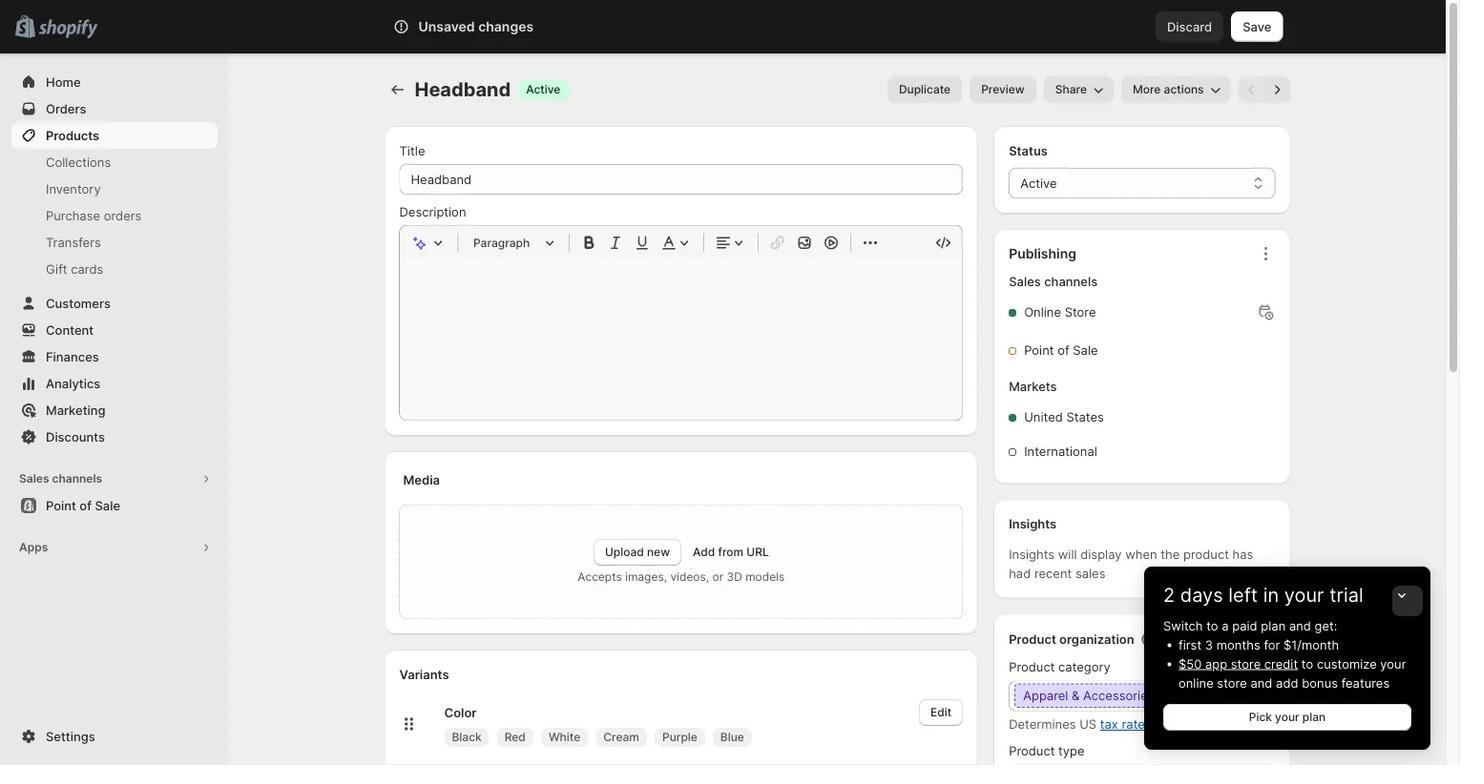 Task type: locate. For each thing, give the bounding box(es) containing it.
2 product from the top
[[1009, 660, 1055, 675]]

1 vertical spatial to
[[1302, 657, 1314, 672]]

of down online store
[[1058, 343, 1070, 358]]

your right pick
[[1276, 711, 1300, 725]]

1 vertical spatial point of sale
[[46, 498, 120, 513]]

discounts link
[[11, 424, 218, 451]]

online
[[1179, 676, 1214, 691]]

0 vertical spatial plan
[[1262, 619, 1286, 634]]

point of sale down online store
[[1025, 343, 1099, 358]]

determines us tax rates
[[1009, 718, 1152, 732]]

active down the status at right top
[[1021, 176, 1058, 190]]

home link
[[11, 69, 218, 95]]

actions
[[1164, 83, 1205, 96]]

0 horizontal spatial sales
[[19, 472, 49, 486]]

2
[[1164, 584, 1175, 607]]

headband
[[415, 78, 511, 101]]

of inside "point of sale" link
[[80, 498, 92, 513]]

0 vertical spatial channels
[[1045, 275, 1098, 289]]

united
[[1025, 410, 1063, 425]]

status
[[1009, 143, 1048, 158]]

add from url button
[[693, 546, 769, 560]]

to inside to customize your online store and add bonus features
[[1302, 657, 1314, 672]]

1 vertical spatial store
[[1218, 676, 1248, 691]]

a
[[1222, 619, 1229, 634]]

1 vertical spatial plan
[[1303, 711, 1326, 725]]

your inside to customize your online store and add bonus features
[[1381, 657, 1407, 672]]

your inside dropdown button
[[1285, 584, 1325, 607]]

channels up store
[[1045, 275, 1098, 289]]

to left a
[[1207, 619, 1219, 634]]

0 vertical spatial active
[[526, 83, 561, 96]]

1 vertical spatial sales
[[19, 472, 49, 486]]

0 horizontal spatial point
[[46, 498, 76, 513]]

your up features
[[1381, 657, 1407, 672]]

1 vertical spatial point
[[46, 498, 76, 513]]

get:
[[1315, 619, 1338, 634]]

and for store
[[1251, 676, 1273, 691]]

store inside to customize your online store and add bonus features
[[1218, 676, 1248, 691]]

1 horizontal spatial channels
[[1045, 275, 1098, 289]]

sales channels
[[1009, 275, 1098, 289], [19, 472, 102, 486]]

of
[[1058, 343, 1070, 358], [80, 498, 92, 513]]

2 vertical spatial your
[[1276, 711, 1300, 725]]

1 vertical spatial sale
[[95, 498, 120, 513]]

days
[[1181, 584, 1224, 607]]

upload new
[[605, 546, 670, 560]]

1 vertical spatial active
[[1021, 176, 1058, 190]]

sale down the sales channels button
[[95, 498, 120, 513]]

0 horizontal spatial sale
[[95, 498, 120, 513]]

1 vertical spatial channels
[[52, 472, 102, 486]]

0 vertical spatial store
[[1232, 657, 1262, 672]]

product down determines
[[1009, 744, 1055, 759]]

0 vertical spatial to
[[1207, 619, 1219, 634]]

1 vertical spatial sales channels
[[19, 472, 102, 486]]

1 vertical spatial insights
[[1009, 548, 1055, 562]]

0 vertical spatial product
[[1009, 633, 1057, 647]]

0 horizontal spatial point of sale
[[46, 498, 120, 513]]

marketing
[[46, 403, 106, 418]]

gift cards
[[46, 262, 103, 276]]

1 insights from the top
[[1009, 517, 1057, 532]]

and up $1/month
[[1290, 619, 1312, 634]]

models
[[746, 571, 785, 584]]

1 product from the top
[[1009, 633, 1057, 647]]

1 vertical spatial your
[[1381, 657, 1407, 672]]

gift
[[46, 262, 67, 276]]

switch to a paid plan and get:
[[1164, 619, 1338, 634]]

online store
[[1025, 305, 1097, 320]]

apps
[[19, 541, 48, 555]]

store down $50 app store credit
[[1218, 676, 1248, 691]]

your right in
[[1285, 584, 1325, 607]]

3 product from the top
[[1009, 744, 1055, 759]]

sales down discounts
[[19, 472, 49, 486]]

paragraph
[[474, 236, 530, 250]]

insights
[[1009, 517, 1057, 532], [1009, 548, 1055, 562]]

store
[[1065, 305, 1097, 320]]

plan up for
[[1262, 619, 1286, 634]]

0 horizontal spatial active
[[526, 83, 561, 96]]

1 vertical spatial of
[[80, 498, 92, 513]]

insights inside insights will display when the product has had recent sales
[[1009, 548, 1055, 562]]

1 horizontal spatial point of sale
[[1025, 343, 1099, 358]]

international
[[1025, 444, 1098, 459]]

product
[[1184, 548, 1230, 562]]

sales
[[1076, 567, 1106, 581]]

sale down store
[[1073, 343, 1099, 358]]

store down months
[[1232, 657, 1262, 672]]

app
[[1206, 657, 1228, 672]]

1 horizontal spatial to
[[1302, 657, 1314, 672]]

upload new button
[[594, 539, 682, 566]]

duplicate
[[899, 83, 951, 96]]

1 horizontal spatial and
[[1290, 619, 1312, 634]]

$50
[[1179, 657, 1202, 672]]

finances
[[46, 349, 99, 364]]

gift cards link
[[11, 256, 218, 283]]

point of sale down the sales channels button
[[46, 498, 120, 513]]

0 vertical spatial insights
[[1009, 517, 1057, 532]]

will
[[1059, 548, 1078, 562]]

accepts images, videos, or 3d models
[[578, 571, 785, 584]]

2 days left in your trial
[[1164, 584, 1364, 607]]

1 vertical spatial product
[[1009, 660, 1055, 675]]

save button
[[1232, 11, 1284, 42]]

discard button
[[1156, 11, 1224, 42]]

channels inside button
[[52, 472, 102, 486]]

0 vertical spatial sales
[[1009, 275, 1042, 289]]

0 horizontal spatial and
[[1251, 676, 1273, 691]]

active for status
[[1021, 176, 1058, 190]]

active down changes on the left top of page
[[526, 83, 561, 96]]

add
[[693, 546, 716, 560]]

0 vertical spatial your
[[1285, 584, 1325, 607]]

tax
[[1101, 718, 1119, 732]]

point up the apps
[[46, 498, 76, 513]]

to down $1/month
[[1302, 657, 1314, 672]]

for
[[1265, 638, 1281, 653]]

point up markets
[[1025, 343, 1055, 358]]

previous image
[[1243, 80, 1262, 99]]

product down product organization
[[1009, 660, 1055, 675]]

2 vertical spatial product
[[1009, 744, 1055, 759]]

product for product organization
[[1009, 633, 1057, 647]]

1 horizontal spatial active
[[1021, 176, 1058, 190]]

1 vertical spatial and
[[1251, 676, 1273, 691]]

1 horizontal spatial sales channels
[[1009, 275, 1098, 289]]

display
[[1081, 548, 1122, 562]]

insights for insights
[[1009, 517, 1057, 532]]

plan down bonus on the bottom of page
[[1303, 711, 1326, 725]]

preview button
[[970, 76, 1037, 103]]

point of sale link
[[11, 493, 218, 519]]

upload
[[605, 546, 644, 560]]

2 insights from the top
[[1009, 548, 1055, 562]]

0 horizontal spatial to
[[1207, 619, 1219, 634]]

1 horizontal spatial sales
[[1009, 275, 1042, 289]]

add from url
[[693, 546, 769, 560]]

sales down publishing
[[1009, 275, 1042, 289]]

0 horizontal spatial of
[[80, 498, 92, 513]]

analytics
[[46, 376, 101, 391]]

your
[[1285, 584, 1325, 607], [1381, 657, 1407, 672], [1276, 711, 1300, 725]]

and left add
[[1251, 676, 1273, 691]]

purchase orders
[[46, 208, 142, 223]]

changes
[[479, 19, 534, 35]]

0 horizontal spatial sales channels
[[19, 472, 102, 486]]

1 horizontal spatial plan
[[1303, 711, 1326, 725]]

transfers
[[46, 235, 101, 250]]

0 vertical spatial sales channels
[[1009, 275, 1098, 289]]

the
[[1161, 548, 1180, 562]]

of down the sales channels button
[[80, 498, 92, 513]]

0 horizontal spatial channels
[[52, 472, 102, 486]]

share
[[1056, 83, 1088, 96]]

0 vertical spatial sale
[[1073, 343, 1099, 358]]

sales channels down discounts
[[19, 472, 102, 486]]

plan
[[1262, 619, 1286, 634], [1303, 711, 1326, 725]]

products link
[[11, 122, 218, 149]]

0 vertical spatial point of sale
[[1025, 343, 1099, 358]]

0 vertical spatial and
[[1290, 619, 1312, 634]]

markets
[[1009, 380, 1057, 394]]

channels down discounts
[[52, 472, 102, 486]]

recent
[[1035, 567, 1073, 581]]

sales channels down publishing
[[1009, 275, 1098, 289]]

customers
[[46, 296, 111, 311]]

$50 app store credit link
[[1179, 657, 1299, 672]]

left
[[1229, 584, 1259, 607]]

blue
[[721, 731, 745, 745]]

product up product category
[[1009, 633, 1057, 647]]

0 horizontal spatial plan
[[1262, 619, 1286, 634]]

3d
[[727, 571, 743, 584]]

$1/month
[[1284, 638, 1340, 653]]

1 horizontal spatial of
[[1058, 343, 1070, 358]]

2 days left in your trial button
[[1145, 567, 1431, 607]]

0 vertical spatial point
[[1025, 343, 1055, 358]]

point of sale
[[1025, 343, 1099, 358], [46, 498, 120, 513]]

and
[[1290, 619, 1312, 634], [1251, 676, 1273, 691]]

trial
[[1330, 584, 1364, 607]]

and inside to customize your online store and add bonus features
[[1251, 676, 1273, 691]]

edit
[[931, 706, 952, 720]]

determines
[[1009, 718, 1077, 732]]



Task type: vqa. For each thing, say whether or not it's contained in the screenshot.
My Store ICON
no



Task type: describe. For each thing, give the bounding box(es) containing it.
videos,
[[671, 571, 710, 584]]

customize
[[1318, 657, 1378, 672]]

2 days left in your trial element
[[1145, 617, 1431, 750]]

us
[[1080, 718, 1097, 732]]

rates
[[1122, 718, 1152, 732]]

finances link
[[11, 344, 218, 370]]

1 horizontal spatial point
[[1025, 343, 1055, 358]]

collections
[[46, 155, 111, 169]]

images,
[[625, 571, 667, 584]]

point inside button
[[46, 498, 76, 513]]

$50 app store credit
[[1179, 657, 1299, 672]]

had
[[1009, 567, 1031, 581]]

shopify image
[[38, 20, 98, 39]]

features
[[1342, 676, 1390, 691]]

category
[[1059, 660, 1111, 675]]

Product category text field
[[1009, 681, 1219, 712]]

inventory link
[[11, 176, 218, 202]]

purchase
[[46, 208, 100, 223]]

months
[[1217, 638, 1261, 653]]

organization
[[1060, 633, 1135, 647]]

product for product type
[[1009, 744, 1055, 759]]

url
[[747, 546, 769, 560]]

media
[[403, 473, 440, 487]]

variants
[[400, 667, 449, 682]]

product category
[[1009, 660, 1111, 675]]

title
[[400, 143, 425, 158]]

paragraph button
[[466, 232, 561, 254]]

0 vertical spatial of
[[1058, 343, 1070, 358]]

purchase orders link
[[11, 202, 218, 229]]

pick
[[1250, 711, 1273, 725]]

marketing link
[[11, 397, 218, 424]]

sales channels inside button
[[19, 472, 102, 486]]

first 3 months for $1/month
[[1179, 638, 1340, 653]]

united states
[[1025, 410, 1105, 425]]

discounts
[[46, 430, 105, 444]]

new
[[647, 546, 670, 560]]

first
[[1179, 638, 1202, 653]]

settings link
[[11, 724, 218, 750]]

discard
[[1168, 19, 1213, 34]]

add
[[1277, 676, 1299, 691]]

insights for insights will display when the product has had recent sales
[[1009, 548, 1055, 562]]

accepts
[[578, 571, 622, 584]]

sale inside "point of sale" link
[[95, 498, 120, 513]]

purple
[[663, 731, 698, 745]]

insights will display when the product has had recent sales
[[1009, 548, 1254, 581]]

product type
[[1009, 744, 1085, 759]]

cards
[[71, 262, 103, 276]]

cream
[[604, 731, 640, 745]]

to customize your online store and add bonus features
[[1179, 657, 1407, 691]]

save
[[1243, 19, 1272, 34]]

white
[[549, 731, 581, 745]]

in
[[1264, 584, 1280, 607]]

search button
[[446, 11, 1000, 42]]

online
[[1025, 305, 1062, 320]]

unsaved
[[419, 19, 475, 35]]

Title text field
[[400, 164, 964, 195]]

share button
[[1044, 76, 1114, 103]]

product organization
[[1009, 633, 1135, 647]]

when
[[1126, 548, 1158, 562]]

active for headband
[[526, 83, 561, 96]]

color
[[444, 706, 477, 720]]

from
[[719, 546, 744, 560]]

type
[[1059, 744, 1085, 759]]

duplicate button
[[888, 76, 963, 103]]

orders link
[[11, 95, 218, 122]]

inventory
[[46, 181, 101, 196]]

collections link
[[11, 149, 218, 176]]

1 horizontal spatial sale
[[1073, 343, 1099, 358]]

orders
[[104, 208, 142, 223]]

states
[[1067, 410, 1105, 425]]

more actions
[[1133, 83, 1205, 96]]

settings
[[46, 729, 95, 744]]

point of sale inside "point of sale" link
[[46, 498, 120, 513]]

analytics link
[[11, 370, 218, 397]]

and for plan
[[1290, 619, 1312, 634]]

content link
[[11, 317, 218, 344]]

black
[[452, 731, 482, 745]]

red
[[505, 731, 526, 745]]

tax rates link
[[1101, 718, 1152, 732]]

edit button
[[919, 700, 964, 727]]

preview
[[982, 83, 1025, 96]]

switch
[[1164, 619, 1204, 634]]

product for product category
[[1009, 660, 1055, 675]]

more
[[1133, 83, 1161, 96]]

sales channels button
[[11, 466, 218, 493]]

sales inside the sales channels button
[[19, 472, 49, 486]]

pick your plan
[[1250, 711, 1326, 725]]



